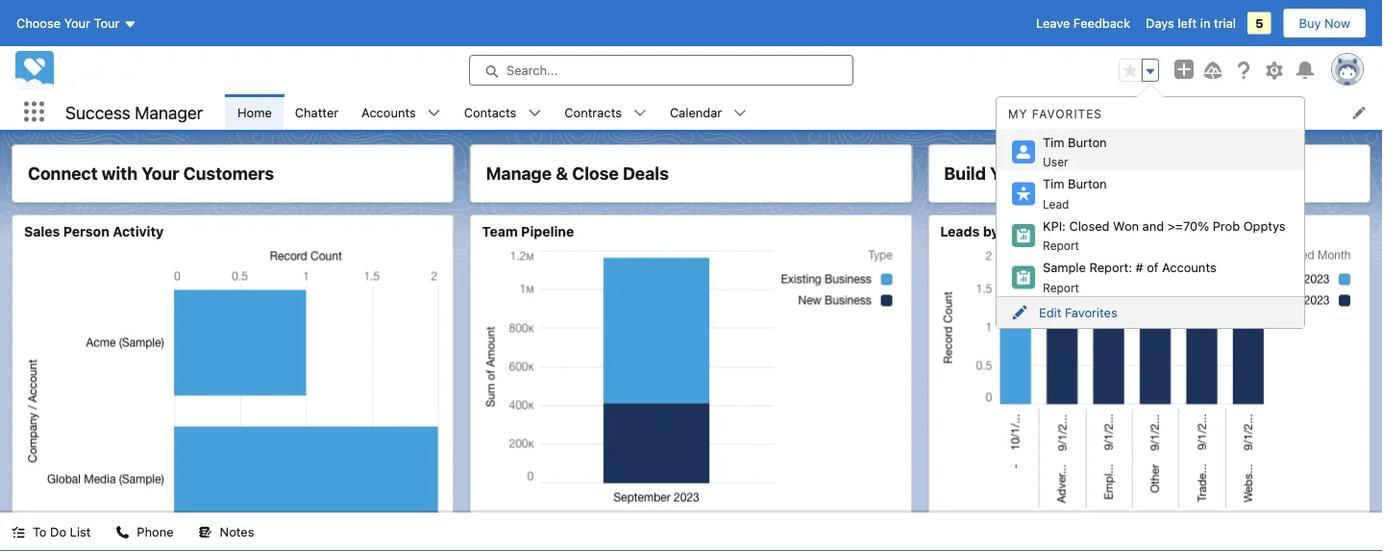 Task type: locate. For each thing, give the bounding box(es) containing it.
text default image inside 'calendar' list item
[[734, 106, 747, 120]]

2 tim from the top
[[1043, 176, 1065, 191]]

calendar list item
[[659, 94, 759, 130]]

in
[[1201, 16, 1211, 30]]

leads by source
[[941, 224, 1050, 239]]

2 horizontal spatial your
[[991, 163, 1028, 184]]

burton
[[1068, 135, 1107, 149], [1068, 176, 1107, 191]]

1 vertical spatial tim
[[1043, 176, 1065, 191]]

2 report from the top
[[1043, 281, 1080, 294]]

home
[[238, 105, 272, 119]]

0 vertical spatial text default image
[[428, 106, 441, 120]]

text default image left the phone
[[116, 526, 129, 539]]

text default image inside to do list button
[[12, 526, 25, 539]]

text default image inside contracts 'list item'
[[634, 106, 647, 120]]

buy
[[1300, 16, 1322, 30]]

person
[[63, 224, 109, 239]]

report:
[[1090, 260, 1133, 275]]

edit
[[1040, 305, 1062, 320]]

1 horizontal spatial pipeline
[[1032, 163, 1098, 184]]

1 vertical spatial accounts
[[1163, 260, 1217, 275]]

to do list
[[33, 525, 91, 539]]

days left in trial
[[1146, 16, 1237, 30]]

burton for tim burton lead
[[1068, 176, 1107, 191]]

days
[[1146, 16, 1175, 30]]

&
[[556, 163, 568, 184]]

closed
[[1070, 218, 1110, 233]]

search...
[[507, 63, 558, 77]]

text default image
[[528, 106, 542, 120], [634, 106, 647, 120], [734, 106, 747, 120], [12, 526, 25, 539], [199, 526, 212, 539]]

favorites up 'tim burton user'
[[1033, 107, 1103, 121]]

tim up user
[[1043, 135, 1065, 149]]

burton down 'tim burton user'
[[1068, 176, 1107, 191]]

burton inside 'tim burton user'
[[1068, 135, 1107, 149]]

0 horizontal spatial your
[[64, 16, 90, 30]]

your inside popup button
[[64, 16, 90, 30]]

opptys
[[1244, 218, 1286, 233]]

calendar
[[670, 105, 722, 119]]

tim up lead
[[1043, 176, 1065, 191]]

accounts link
[[350, 94, 428, 130]]

1 horizontal spatial your
[[142, 163, 179, 184]]

text default image right "contracts"
[[634, 106, 647, 120]]

#
[[1136, 260, 1144, 275]]

>=70%
[[1168, 218, 1210, 233]]

1 burton from the top
[[1068, 135, 1107, 149]]

1 report from the top
[[1043, 239, 1080, 252]]

accounts
[[362, 105, 416, 119], [1163, 260, 1217, 275]]

text default image for contacts
[[528, 106, 542, 120]]

1 vertical spatial favorites
[[1065, 305, 1118, 320]]

text default image left contacts
[[428, 106, 441, 120]]

1 vertical spatial pipeline
[[521, 224, 574, 239]]

1 horizontal spatial text default image
[[428, 106, 441, 120]]

kpi:
[[1043, 218, 1066, 233]]

accounts list item
[[350, 94, 453, 130]]

text default image down search...
[[528, 106, 542, 120]]

tim
[[1043, 135, 1065, 149], [1043, 176, 1065, 191]]

by
[[983, 224, 1000, 239]]

accounts inside sample report: # of accounts report
[[1163, 260, 1217, 275]]

2 burton from the top
[[1068, 176, 1107, 191]]

report down sample
[[1043, 281, 1080, 294]]

notes button
[[187, 513, 266, 551]]

1 tim from the top
[[1043, 135, 1065, 149]]

accounts right chatter
[[362, 105, 416, 119]]

burton for tim burton user
[[1068, 135, 1107, 149]]

calendar link
[[659, 94, 734, 130]]

list box
[[997, 99, 1305, 296]]

prob
[[1213, 218, 1241, 233]]

1 vertical spatial text default image
[[116, 526, 129, 539]]

my
[[1009, 107, 1028, 121]]

report inside sample report: # of accounts report
[[1043, 281, 1080, 294]]

sales
[[24, 224, 60, 239]]

0 vertical spatial accounts
[[362, 105, 416, 119]]

burton up user
[[1068, 135, 1107, 149]]

chatter
[[295, 105, 339, 119]]

connect with your customers
[[28, 163, 274, 184]]

report
[[1043, 239, 1080, 252], [1043, 281, 1080, 294]]

pipeline
[[1032, 163, 1098, 184], [521, 224, 574, 239]]

text default image
[[428, 106, 441, 120], [116, 526, 129, 539]]

your right build
[[991, 163, 1028, 184]]

your right 'with'
[[142, 163, 179, 184]]

accounts right of
[[1163, 260, 1217, 275]]

contracts
[[565, 105, 622, 119]]

pipeline right the team
[[521, 224, 574, 239]]

report down kpi:
[[1043, 239, 1080, 252]]

close
[[572, 163, 619, 184]]

tim inside 'tim burton user'
[[1043, 135, 1065, 149]]

your left tour
[[64, 16, 90, 30]]

team pipeline
[[482, 224, 574, 239]]

leave feedback
[[1037, 16, 1131, 30]]

your
[[64, 16, 90, 30], [142, 163, 179, 184], [991, 163, 1028, 184]]

1 vertical spatial report
[[1043, 281, 1080, 294]]

buy now
[[1300, 16, 1351, 30]]

0 vertical spatial favorites
[[1033, 107, 1103, 121]]

1 horizontal spatial accounts
[[1163, 260, 1217, 275]]

0 horizontal spatial text default image
[[116, 526, 129, 539]]

0 vertical spatial pipeline
[[1032, 163, 1098, 184]]

pipeline up lead
[[1032, 163, 1098, 184]]

of
[[1147, 260, 1159, 275]]

contacts list item
[[453, 94, 553, 130]]

text default image inside notes button
[[199, 526, 212, 539]]

leave feedback link
[[1037, 16, 1131, 30]]

text default image for calendar
[[734, 106, 747, 120]]

favorites
[[1033, 107, 1103, 121], [1065, 305, 1118, 320]]

list containing home
[[226, 94, 1383, 130]]

to
[[33, 525, 47, 539]]

0 vertical spatial report
[[1043, 239, 1080, 252]]

choose your tour button
[[15, 8, 138, 38]]

list
[[226, 94, 1383, 130]]

deals
[[623, 163, 669, 184]]

text default image left notes
[[199, 526, 212, 539]]

group
[[1119, 59, 1160, 82]]

manager
[[135, 102, 203, 122]]

text default image left to in the left bottom of the page
[[12, 526, 25, 539]]

0 vertical spatial tim
[[1043, 135, 1065, 149]]

0 horizontal spatial accounts
[[362, 105, 416, 119]]

0 horizontal spatial pipeline
[[521, 224, 574, 239]]

choose your tour
[[16, 16, 120, 30]]

sales person activity
[[24, 224, 164, 239]]

buy now button
[[1283, 8, 1367, 38]]

favorites right edit
[[1065, 305, 1118, 320]]

home link
[[226, 94, 284, 130]]

kpi: closed won and >=70% prob opptys report
[[1043, 218, 1286, 252]]

contacts link
[[453, 94, 528, 130]]

text default image inside accounts list item
[[428, 106, 441, 120]]

tim inside tim burton lead
[[1043, 176, 1065, 191]]

1 vertical spatial burton
[[1068, 176, 1107, 191]]

burton inside tim burton lead
[[1068, 176, 1107, 191]]

connect
[[28, 163, 98, 184]]

text default image right calendar
[[734, 106, 747, 120]]

text default image inside "contacts" "list item"
[[528, 106, 542, 120]]

0 vertical spatial burton
[[1068, 135, 1107, 149]]



Task type: vqa. For each thing, say whether or not it's contained in the screenshot.
the topmost created by
no



Task type: describe. For each thing, give the bounding box(es) containing it.
team
[[482, 224, 518, 239]]

leave
[[1037, 16, 1071, 30]]

favorites for my favorites
[[1033, 107, 1103, 121]]

do
[[50, 525, 66, 539]]

chatter link
[[284, 94, 350, 130]]

list
[[70, 525, 91, 539]]

user
[[1043, 155, 1069, 169]]

choose
[[16, 16, 61, 30]]

report inside kpi: closed won and >=70% prob opptys report
[[1043, 239, 1080, 252]]

search... button
[[469, 55, 854, 86]]

left
[[1178, 16, 1197, 30]]

tim burton lead
[[1043, 176, 1107, 211]]

edit favorites
[[1040, 305, 1118, 320]]

trial
[[1215, 16, 1237, 30]]

your for build
[[991, 163, 1028, 184]]

notes
[[220, 525, 254, 539]]

phone button
[[104, 513, 185, 551]]

leads
[[941, 224, 980, 239]]

text default image inside phone button
[[116, 526, 129, 539]]

text default image for contracts
[[634, 106, 647, 120]]

customers
[[183, 163, 274, 184]]

tim burton user
[[1043, 135, 1107, 169]]

tim for tim burton lead
[[1043, 176, 1065, 191]]

manage & close deals
[[486, 163, 669, 184]]

tim for tim burton user
[[1043, 135, 1065, 149]]

edit favorites link
[[997, 297, 1305, 328]]

accounts inside accounts link
[[362, 105, 416, 119]]

success manager
[[65, 102, 203, 122]]

sample report: # of accounts report
[[1043, 260, 1217, 294]]

contracts link
[[553, 94, 634, 130]]

manage
[[486, 163, 552, 184]]

activity
[[113, 224, 164, 239]]

source
[[1003, 224, 1050, 239]]

contracts list item
[[553, 94, 659, 130]]

tour
[[94, 16, 120, 30]]

your for choose
[[64, 16, 90, 30]]

and
[[1143, 218, 1165, 233]]

5
[[1256, 16, 1264, 30]]

won
[[1114, 218, 1140, 233]]

lead
[[1043, 197, 1070, 211]]

build your pipeline
[[945, 163, 1098, 184]]

success
[[65, 102, 130, 122]]

phone
[[137, 525, 174, 539]]

list box containing tim burton
[[997, 99, 1305, 296]]

sample
[[1043, 260, 1087, 275]]

now
[[1325, 16, 1351, 30]]

feedback
[[1074, 16, 1131, 30]]

with
[[102, 163, 138, 184]]

build
[[945, 163, 987, 184]]

favorites for edit favorites
[[1065, 305, 1118, 320]]

contacts
[[464, 105, 517, 119]]

to do list button
[[0, 513, 102, 551]]

my favorites
[[1009, 107, 1103, 121]]



